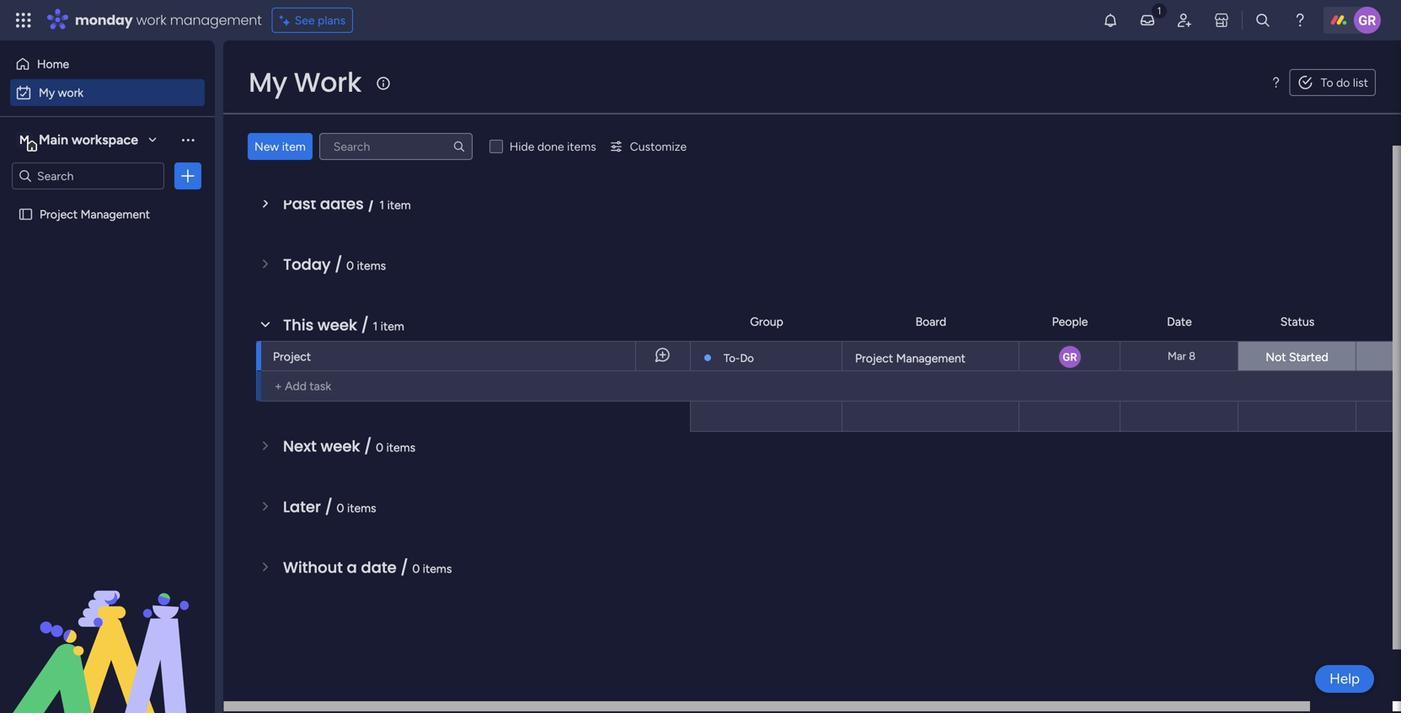 Task type: locate. For each thing, give the bounding box(es) containing it.
1 vertical spatial 1
[[373, 319, 378, 334]]

past dates / 1 item
[[283, 193, 411, 215]]

see plans
[[295, 13, 346, 27]]

week
[[318, 315, 357, 336], [321, 436, 360, 458]]

1 horizontal spatial project
[[273, 350, 311, 364]]

1 vertical spatial project
[[273, 350, 311, 364]]

/
[[368, 193, 376, 215], [335, 254, 343, 276], [361, 315, 369, 336], [364, 436, 372, 458], [325, 497, 333, 518], [401, 558, 409, 579]]

group
[[750, 315, 784, 329]]

my work
[[249, 64, 362, 101]]

1 for past dates /
[[380, 198, 385, 212]]

week right the this
[[318, 315, 357, 336]]

options image
[[180, 168, 196, 185]]

workspace
[[72, 132, 138, 148]]

0 horizontal spatial project
[[40, 207, 78, 222]]

project for project
[[273, 350, 311, 364]]

my
[[249, 64, 287, 101], [39, 86, 55, 100]]

0 right date
[[413, 562, 420, 577]]

Search in workspace field
[[35, 166, 141, 186]]

0 horizontal spatial my
[[39, 86, 55, 100]]

0 vertical spatial project
[[40, 207, 78, 222]]

project up add
[[273, 350, 311, 364]]

customize
[[630, 140, 687, 154]]

1 horizontal spatial my
[[249, 64, 287, 101]]

do
[[1337, 75, 1351, 90]]

to
[[1321, 75, 1334, 90]]

my left work on the left top of the page
[[249, 64, 287, 101]]

to do list button
[[1290, 69, 1377, 96]]

new
[[255, 140, 279, 154]]

0 horizontal spatial 1
[[373, 319, 378, 334]]

/ right dates
[[368, 193, 376, 215]]

1 for this week /
[[373, 319, 378, 334]]

items inside without a date / 0 items
[[423, 562, 452, 577]]

my for my work
[[39, 86, 55, 100]]

0 inside the next week / 0 items
[[376, 441, 384, 455]]

work down home
[[58, 86, 84, 100]]

item inside button
[[282, 140, 306, 154]]

1 inside the past dates / 1 item
[[380, 198, 385, 212]]

main workspace
[[39, 132, 138, 148]]

main
[[39, 132, 68, 148]]

0 right later
[[337, 502, 344, 516]]

update feed image
[[1140, 12, 1157, 29]]

1 horizontal spatial 1
[[380, 198, 385, 212]]

work right monday
[[136, 11, 167, 30]]

1
[[380, 198, 385, 212], [373, 319, 378, 334]]

0 vertical spatial work
[[136, 11, 167, 30]]

m
[[19, 133, 29, 147]]

1 down today / 0 items
[[373, 319, 378, 334]]

new item button
[[248, 133, 313, 160]]

date
[[361, 558, 397, 579]]

0 horizontal spatial work
[[58, 86, 84, 100]]

notifications image
[[1103, 12, 1119, 29]]

project inside project management list box
[[40, 207, 78, 222]]

done
[[538, 140, 564, 154]]

work inside option
[[58, 86, 84, 100]]

0 inside today / 0 items
[[347, 259, 354, 273]]

project right public board icon
[[40, 207, 78, 222]]

today / 0 items
[[283, 254, 386, 276]]

menu image
[[1270, 76, 1284, 89]]

1 vertical spatial week
[[321, 436, 360, 458]]

without
[[283, 558, 343, 579]]

None search field
[[319, 133, 473, 160]]

this
[[283, 315, 314, 336]]

home
[[37, 57, 69, 71]]

help
[[1330, 671, 1361, 688]]

1 horizontal spatial work
[[136, 11, 167, 30]]

items
[[567, 140, 597, 154], [357, 259, 386, 273], [387, 441, 416, 455], [347, 502, 376, 516], [423, 562, 452, 577]]

week for next
[[321, 436, 360, 458]]

my down home
[[39, 86, 55, 100]]

lottie animation element
[[0, 544, 215, 714]]

next week / 0 items
[[283, 436, 416, 458]]

project for project management
[[40, 207, 78, 222]]

workspace image
[[16, 131, 33, 149]]

my for my work
[[249, 64, 287, 101]]

week right next
[[321, 436, 360, 458]]

0 vertical spatial 1
[[380, 198, 385, 212]]

1 right dates
[[380, 198, 385, 212]]

0 vertical spatial week
[[318, 315, 357, 336]]

1 vertical spatial work
[[58, 86, 84, 100]]

workspace options image
[[180, 131, 196, 148]]

my work link
[[10, 79, 205, 106]]

home option
[[10, 51, 205, 78]]

search image
[[452, 140, 466, 153]]

0
[[347, 259, 354, 273], [376, 441, 384, 455], [337, 502, 344, 516], [413, 562, 420, 577]]

list
[[1354, 75, 1369, 90]]

later
[[283, 497, 321, 518]]

0 up later / 0 items
[[376, 441, 384, 455]]

item
[[282, 140, 306, 154], [387, 198, 411, 212], [381, 319, 404, 334], [310, 380, 333, 394]]

plans
[[318, 13, 346, 27]]

0 right today
[[347, 259, 354, 273]]

option
[[0, 199, 215, 203]]

work
[[136, 11, 167, 30], [58, 86, 84, 100]]

/ right today
[[335, 254, 343, 276]]

this week / 1 item
[[283, 315, 404, 336]]

my inside option
[[39, 86, 55, 100]]

1 inside this week / 1 item
[[373, 319, 378, 334]]

project
[[40, 207, 78, 222], [273, 350, 311, 364]]

/ right date
[[401, 558, 409, 579]]

help image
[[1292, 12, 1309, 29]]

monday work management
[[75, 11, 262, 30]]

hide done items
[[510, 140, 597, 154]]

+ add item
[[275, 380, 333, 394]]

monday
[[75, 11, 133, 30]]



Task type: vqa. For each thing, say whether or not it's contained in the screenshot.
the top 1
yes



Task type: describe. For each thing, give the bounding box(es) containing it.
hide
[[510, 140, 535, 154]]

item inside the past dates / 1 item
[[387, 198, 411, 212]]

management
[[170, 11, 262, 30]]

items inside today / 0 items
[[357, 259, 386, 273]]

without a date / 0 items
[[283, 558, 452, 579]]

lottie animation image
[[0, 544, 215, 714]]

management
[[81, 207, 150, 222]]

+
[[275, 380, 282, 394]]

/ right later
[[325, 497, 333, 518]]

items inside the next week / 0 items
[[387, 441, 416, 455]]

a
[[347, 558, 357, 579]]

week for this
[[318, 315, 357, 336]]

status
[[1281, 315, 1315, 329]]

customize button
[[603, 133, 694, 160]]

next
[[283, 436, 317, 458]]

my work option
[[10, 79, 205, 106]]

search everything image
[[1255, 12, 1272, 29]]

/ right next
[[364, 436, 372, 458]]

help button
[[1316, 666, 1375, 694]]

work for monday
[[136, 11, 167, 30]]

people
[[1053, 315, 1089, 329]]

select product image
[[15, 12, 32, 29]]

greg robinson image
[[1355, 7, 1382, 34]]

today
[[283, 254, 331, 276]]

monday marketplace image
[[1214, 12, 1231, 29]]

project management list box
[[0, 197, 215, 456]]

item inside this week / 1 item
[[381, 319, 404, 334]]

dates
[[320, 193, 364, 215]]

my work
[[39, 86, 84, 100]]

see
[[295, 13, 315, 27]]

add
[[285, 380, 307, 394]]

see plans button
[[272, 8, 353, 33]]

invite members image
[[1177, 12, 1194, 29]]

home link
[[10, 51, 205, 78]]

to do list
[[1321, 75, 1369, 90]]

board
[[916, 315, 947, 329]]

later / 0 items
[[283, 497, 376, 518]]

workspace selection element
[[16, 130, 141, 152]]

0 inside later / 0 items
[[337, 502, 344, 516]]

project management
[[40, 207, 150, 222]]

/ right the this
[[361, 315, 369, 336]]

0 inside without a date / 0 items
[[413, 562, 420, 577]]

Filter dashboard by text search field
[[319, 133, 473, 160]]

work for my
[[58, 86, 84, 100]]

1 image
[[1152, 1, 1167, 20]]

items inside later / 0 items
[[347, 502, 376, 516]]

new item
[[255, 140, 306, 154]]

work
[[294, 64, 362, 101]]

public board image
[[18, 207, 34, 223]]

past
[[283, 193, 316, 215]]

date
[[1168, 315, 1193, 329]]



